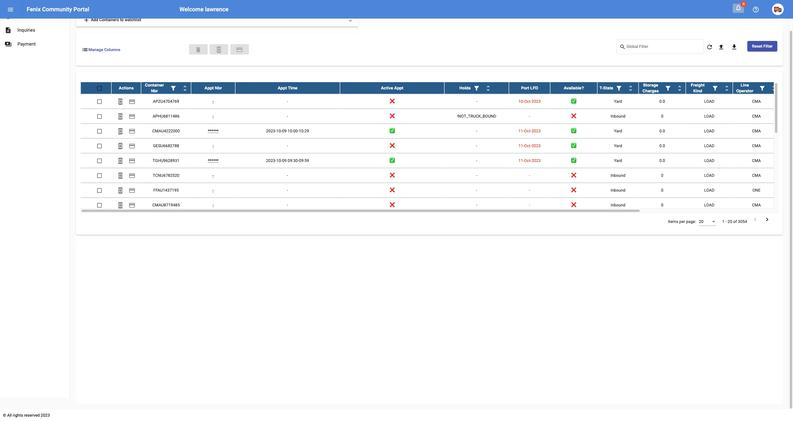 Task type: locate. For each thing, give the bounding box(es) containing it.
kind
[[694, 89, 703, 93]]

✅ for cmau4222000
[[571, 129, 577, 134]]

1 filter_alt from the left
[[170, 85, 177, 92]]

3 0 from the top
[[661, 188, 664, 193]]

1 vertical spatial ******
[[208, 159, 219, 163]]

1 vertical spatial 09
[[282, 159, 287, 163]]

7 row from the top
[[81, 168, 780, 183]]

2 filter_alt from the left
[[473, 85, 480, 92]]

1 horizontal spatial container
[[145, 83, 164, 88]]

inquiries
[[17, 27, 35, 33]]

2 unfold_more button from the left
[[483, 82, 494, 94]]

book_online button for aphu6811486
[[115, 111, 126, 122]]

cma for tghu9628931
[[752, 159, 761, 163]]

filter_alt button up !not_truck_bound
[[471, 82, 483, 94]]

container inside row
[[145, 83, 164, 88]]

6 cma from the top
[[752, 173, 761, 178]]

1 row from the top
[[81, 82, 780, 94]]

2 ****** from the top
[[208, 159, 219, 163]]

1 vertical spatial 11-oct-2023
[[519, 144, 541, 148]]

filter_alt button right storage charges
[[663, 82, 674, 94]]

inbound for aphu6811486
[[611, 114, 626, 119]]

no color image containing refresh
[[706, 44, 713, 51]]

3 0.0 from the top
[[660, 144, 665, 148]]

oct-
[[524, 99, 532, 104], [524, 129, 532, 134], [524, 144, 532, 148], [524, 159, 532, 163]]

filter_alt right holds
[[473, 85, 480, 92]]

0.0
[[660, 99, 665, 104], [660, 129, 665, 134], [660, 144, 665, 148], [660, 159, 665, 163]]

book_online button for apzu4704769
[[115, 96, 126, 107]]

****** link for cmau4222000
[[208, 129, 219, 134]]

load for aphu6811486
[[705, 114, 715, 119]]

09:59
[[299, 159, 309, 163]]

notifications_none button
[[733, 3, 745, 13]]

0 vertical spatial 11-
[[519, 129, 524, 134]]

payment button for cmau8719485
[[126, 200, 138, 211]]

no color image containing notifications_none
[[735, 4, 742, 11]]

✅ for gesu6682788
[[571, 144, 577, 148]]

filter_alt for container nbr
[[170, 85, 177, 92]]

11-oct-2023 for 10:29
[[519, 129, 541, 134]]

0 vertical spatial ****** link
[[208, 129, 219, 134]]

inbound for ffau1437195
[[611, 188, 626, 193]]

unfold_more button for storage charges
[[674, 82, 686, 94]]

no color image containing navigate_next
[[764, 216, 771, 223]]

0 horizontal spatial container
[[17, 13, 38, 19]]

1 - link from the top
[[213, 99, 214, 104]]

containers
[[99, 17, 119, 22]]

search
[[620, 44, 626, 50]]

3 inbound from the top
[[611, 188, 626, 193]]

1 11-oct-2023 from the top
[[519, 129, 541, 134]]

2 vertical spatial 11-oct-2023
[[519, 159, 541, 163]]

row containing filter_alt
[[81, 82, 780, 94]]

one
[[753, 188, 761, 193]]

1 ****** from the top
[[208, 129, 219, 134]]

6 filter_alt from the left
[[759, 85, 766, 92]]

- link for gesu6682788
[[213, 144, 214, 148]]

10:29
[[299, 129, 309, 134]]

3 11- from the top
[[519, 159, 524, 163]]

filter_alt button up apzu4704769
[[168, 82, 179, 94]]

no color image inside menu button
[[7, 6, 14, 13]]

load
[[705, 99, 715, 104], [705, 114, 715, 119], [705, 129, 715, 134], [705, 144, 715, 148], [705, 159, 715, 163], [705, 173, 715, 178], [705, 188, 715, 193], [705, 203, 715, 208]]

no color image containing navigate_before
[[752, 216, 759, 223]]

filter_alt right state
[[616, 85, 623, 92]]

appt time
[[278, 86, 298, 91]]

4 oct- from the top
[[524, 159, 532, 163]]

2 row from the top
[[81, 94, 780, 109]]

2 yard from the top
[[614, 129, 622, 134]]

2023 for cmau4222000
[[532, 129, 541, 134]]

7 load from the top
[[705, 188, 715, 193]]

payment for cmau4222000
[[129, 128, 136, 135]]

nbr inside container nbr
[[151, 89, 158, 93]]

3 cma from the top
[[752, 129, 761, 134]]

09 left '10:00-'
[[282, 129, 287, 134]]

2 vertical spatial 10-
[[276, 159, 282, 163]]

unfold_more button for container nbr
[[179, 82, 191, 94]]

3 unfold_more button from the left
[[625, 82, 637, 94]]

no color image
[[735, 4, 742, 11], [7, 6, 14, 13], [753, 6, 760, 13], [5, 13, 12, 20], [5, 27, 12, 34], [718, 44, 725, 51], [81, 46, 88, 53], [182, 85, 189, 92], [473, 85, 480, 92], [665, 85, 672, 92], [677, 85, 683, 92], [712, 85, 719, 92], [724, 85, 731, 92], [759, 85, 766, 92], [771, 85, 778, 92], [117, 128, 124, 135], [129, 158, 136, 165], [117, 173, 124, 180], [129, 187, 136, 194], [752, 216, 759, 223], [764, 216, 771, 223]]

2 oct- from the top
[[524, 129, 532, 134]]

2 load from the top
[[705, 114, 715, 119]]

navigate_next
[[764, 216, 771, 223]]

1 09 from the top
[[282, 129, 287, 134]]

5 row from the top
[[81, 139, 780, 154]]

0 for ffau1437195
[[661, 188, 664, 193]]

2 ****** link from the top
[[208, 159, 219, 163]]

- link for aphu6811486
[[213, 114, 214, 119]]

navigate_before button
[[750, 216, 761, 225]]

****** link for tghu9628931
[[208, 159, 219, 163]]

4 load from the top
[[705, 144, 715, 148]]

5 filter_alt from the left
[[712, 85, 719, 92]]

5 unfold_more from the left
[[724, 85, 731, 92]]

10- left '10:00-'
[[276, 129, 282, 134]]

2 inbound from the top
[[611, 173, 626, 178]]

payment for tcnu6782520
[[129, 173, 136, 180]]

welcome lawrence
[[179, 6, 229, 13]]

filter
[[764, 44, 773, 49]]

yard for cmau4222000
[[614, 129, 622, 134]]

book_online button for cmau4222000
[[115, 125, 126, 137]]

****** for tghu9628931
[[208, 159, 219, 163]]

0
[[661, 114, 664, 119], [661, 173, 664, 178], [661, 188, 664, 193], [661, 203, 664, 208]]

payment button for apzu4704769
[[126, 96, 138, 107]]

1 column header from the left
[[141, 82, 191, 94]]

2 vertical spatial 11-
[[519, 159, 524, 163]]

filter_alt button right line operator
[[757, 82, 768, 94]]

unfold_more for freight kind
[[724, 85, 731, 92]]

menu
[[7, 6, 14, 13]]

payment button for tghu9628931
[[126, 155, 138, 167]]

no color image containing menu
[[7, 6, 14, 13]]

5 load from the top
[[705, 159, 715, 163]]

filter_alt button right t- at the top right
[[613, 82, 625, 94]]

6 filter_alt button from the left
[[757, 82, 768, 94]]

freight kind
[[691, 83, 705, 93]]

filter_alt up apzu4704769
[[170, 85, 177, 92]]

aphu6811486
[[153, 114, 180, 119]]

filter_alt for freight kind
[[712, 85, 719, 92]]

1 vertical spatial 10-
[[276, 129, 282, 134]]

2 20 from the left
[[728, 220, 733, 224]]

container for availability
[[17, 13, 38, 19]]

payment button for aphu6811486
[[126, 111, 138, 122]]

book_online button for cmau8719485
[[115, 200, 126, 211]]

©
[[3, 414, 6, 418]]

1 filter_alt button from the left
[[168, 82, 179, 94]]

container up apzu4704769
[[145, 83, 164, 88]]

payment for cmau8719485
[[129, 202, 136, 209]]

3 11-oct-2023 from the top
[[519, 159, 541, 163]]

6 unfold_more from the left
[[771, 85, 778, 92]]

- link
[[213, 99, 214, 104], [213, 114, 214, 119], [213, 144, 214, 148], [213, 173, 214, 178], [213, 188, 214, 193], [213, 203, 214, 208]]

1 yard from the top
[[614, 99, 622, 104]]

3 appt from the left
[[394, 86, 404, 91]]

1 load from the top
[[705, 99, 715, 104]]

book_online for tghu9628931
[[117, 158, 124, 165]]

09 left 09:30-
[[282, 159, 287, 163]]

3 oct- from the top
[[524, 144, 532, 148]]

4 - link from the top
[[213, 173, 214, 178]]

8 row from the top
[[81, 183, 780, 198]]

10-
[[519, 99, 524, 104], [276, 129, 282, 134], [276, 159, 282, 163]]

2 0 from the top
[[661, 173, 664, 178]]

4 0 from the top
[[661, 203, 664, 208]]

4 inbound from the top
[[611, 203, 626, 208]]

2 2023- from the top
[[266, 159, 276, 163]]

2023- for 2023-10-09 10:00-10:29
[[266, 129, 276, 134]]

1 11- from the top
[[519, 129, 524, 134]]

port lfd column header
[[509, 82, 551, 94]]

payment for aphu6811486
[[129, 113, 136, 120]]

0 vertical spatial 09
[[282, 129, 287, 134]]

4 filter_alt from the left
[[665, 85, 672, 92]]

6 - link from the top
[[213, 203, 214, 208]]

0.0 for tghu9628931
[[660, 159, 665, 163]]

1 2023- from the top
[[266, 129, 276, 134]]

0 vertical spatial container
[[17, 13, 38, 19]]

line
[[741, 83, 749, 88]]

- link for cmau8719485
[[213, 203, 214, 208]]

1 horizontal spatial 20
[[728, 220, 733, 224]]

1 horizontal spatial nbr
[[215, 86, 222, 91]]

2 0.0 from the top
[[660, 129, 665, 134]]

filter_alt button for line operator
[[757, 82, 768, 94]]

5 - link from the top
[[213, 188, 214, 193]]

1 appt from the left
[[205, 86, 214, 91]]

1 vertical spatial ****** link
[[208, 159, 219, 163]]

7 cma from the top
[[752, 203, 761, 208]]

****** link
[[208, 129, 219, 134], [208, 159, 219, 163]]

appt nbr column header
[[191, 82, 235, 94]]

row
[[81, 82, 780, 94], [81, 94, 780, 109], [81, 109, 780, 124], [81, 124, 780, 139], [81, 139, 780, 154], [81, 154, 780, 168], [81, 168, 780, 183], [81, 183, 780, 198], [81, 198, 780, 213]]

4 unfold_more button from the left
[[674, 82, 686, 94]]

appt
[[205, 86, 214, 91], [278, 86, 287, 91], [394, 86, 404, 91]]

actions
[[119, 86, 134, 91]]

unfold_more button
[[179, 82, 191, 94], [483, 82, 494, 94], [625, 82, 637, 94], [674, 82, 686, 94], [721, 82, 733, 94], [768, 82, 780, 94]]

11-oct-2023 for 09:59
[[519, 159, 541, 163]]

4 yard from the top
[[614, 159, 622, 163]]

no color image containing help_outline
[[753, 6, 760, 13]]

book_online for ffau1437195
[[117, 187, 124, 194]]

1 unfold_more button from the left
[[179, 82, 191, 94]]

3 filter_alt button from the left
[[613, 82, 625, 94]]

unfold_more button for freight kind
[[721, 82, 733, 94]]

2 horizontal spatial appt
[[394, 86, 404, 91]]

1 horizontal spatial appt
[[278, 86, 287, 91]]

of
[[734, 220, 737, 224]]

20
[[699, 220, 704, 224], [728, 220, 733, 224]]

2 - link from the top
[[213, 114, 214, 119]]

refresh button
[[704, 41, 716, 53]]

filter_alt button right freight kind
[[710, 82, 721, 94]]

load for gesu6682788
[[705, 144, 715, 148]]

5 cma from the top
[[752, 159, 761, 163]]

10- down port
[[519, 99, 524, 104]]

file_download button
[[729, 41, 740, 53]]

column header
[[141, 82, 191, 94], [445, 82, 509, 94], [598, 82, 639, 94], [639, 82, 686, 94], [686, 82, 733, 94], [733, 82, 780, 94]]

3 unfold_more from the left
[[627, 85, 634, 92]]

nbr inside column header
[[215, 86, 222, 91]]

2 cma from the top
[[752, 114, 761, 119]]

2023
[[532, 99, 541, 104], [532, 129, 541, 134], [532, 144, 541, 148], [532, 159, 541, 163], [41, 414, 50, 418]]

3 - link from the top
[[213, 144, 214, 148]]

0 vertical spatial 11-oct-2023
[[519, 129, 541, 134]]

5 unfold_more button from the left
[[721, 82, 733, 94]]

© all rights reserved 2023
[[3, 414, 50, 418]]

09:30-
[[288, 159, 299, 163]]

6 load from the top
[[705, 173, 715, 178]]

6 unfold_more button from the left
[[768, 82, 780, 94]]

load for cmau8719485
[[705, 203, 715, 208]]

-
[[213, 99, 214, 104], [287, 99, 288, 104], [476, 99, 477, 104], [213, 114, 214, 119], [287, 114, 288, 119], [529, 114, 530, 119], [476, 129, 477, 134], [213, 144, 214, 148], [287, 144, 288, 148], [476, 144, 477, 148], [476, 159, 477, 163], [213, 173, 214, 178], [287, 173, 288, 178], [476, 173, 477, 178], [529, 173, 530, 178], [213, 188, 214, 193], [287, 188, 288, 193], [476, 188, 477, 193], [529, 188, 530, 193], [213, 203, 214, 208], [287, 203, 288, 208], [476, 203, 477, 208], [529, 203, 530, 208], [726, 220, 727, 224]]

page:
[[686, 220, 696, 224]]

0 horizontal spatial appt
[[205, 86, 214, 91]]

no color image containing payments
[[5, 41, 12, 48]]

yard for gesu6682788
[[614, 144, 622, 148]]

2023 for gesu6682788
[[532, 144, 541, 148]]

0 vertical spatial 2023-
[[266, 129, 276, 134]]

watch_later
[[5, 13, 12, 20]]

cmau4222000
[[152, 129, 180, 134]]

filter_alt right line operator
[[759, 85, 766, 92]]

unfold_more
[[182, 85, 189, 92], [485, 85, 492, 92], [627, 85, 634, 92], [677, 85, 683, 92], [724, 85, 731, 92], [771, 85, 778, 92]]

3 load from the top
[[705, 129, 715, 134]]

0 vertical spatial ******
[[208, 129, 219, 134]]

lfd
[[531, 86, 538, 91]]

grid
[[81, 82, 780, 213]]

11-oct-2023
[[519, 129, 541, 134], [519, 144, 541, 148], [519, 159, 541, 163]]

filter_alt right freight kind
[[712, 85, 719, 92]]

available? column header
[[551, 82, 598, 94]]

unfold_more button for holds
[[483, 82, 494, 94]]

1 oct- from the top
[[524, 99, 532, 104]]

delete image
[[195, 46, 202, 53]]

all
[[7, 414, 12, 418]]

help_outline button
[[750, 3, 762, 15]]

appt for appt nbr
[[205, 86, 214, 91]]

2023- left 09:30-
[[266, 159, 276, 163]]

yard
[[614, 99, 622, 104], [614, 129, 622, 134], [614, 144, 622, 148], [614, 159, 622, 163]]

filter_alt
[[170, 85, 177, 92], [473, 85, 480, 92], [616, 85, 623, 92], [665, 85, 672, 92], [712, 85, 719, 92], [759, 85, 766, 92]]

navigation
[[0, 7, 70, 51]]

storage
[[643, 83, 658, 88]]

4 cma from the top
[[752, 144, 761, 148]]

4 filter_alt button from the left
[[663, 82, 674, 94]]

20 right page:
[[699, 220, 704, 224]]

3 yard from the top
[[614, 144, 622, 148]]

2023- left '10:00-'
[[266, 129, 276, 134]]

2 unfold_more from the left
[[485, 85, 492, 92]]

payment for tghu9628931
[[129, 158, 136, 165]]

0 for tcnu6782520
[[661, 173, 664, 178]]

4 0.0 from the top
[[660, 159, 665, 163]]

1 cma from the top
[[752, 99, 761, 104]]

20 left of
[[728, 220, 733, 224]]

reset
[[752, 44, 763, 49]]

payment button
[[230, 44, 249, 55], [126, 96, 138, 107], [126, 111, 138, 122], [126, 125, 138, 137], [126, 140, 138, 152], [126, 155, 138, 167], [126, 170, 138, 182], [126, 185, 138, 196], [126, 200, 138, 211]]

10-oct-2023
[[519, 99, 541, 104]]

book_online for tcnu6782520
[[117, 173, 124, 180]]

0 horizontal spatial 20
[[699, 220, 704, 224]]

09 for 10:00-
[[282, 129, 287, 134]]

4 unfold_more from the left
[[677, 85, 683, 92]]

1 inbound from the top
[[611, 114, 626, 119]]

2 11- from the top
[[519, 144, 524, 148]]

5 filter_alt button from the left
[[710, 82, 721, 94]]

no color image containing file_upload
[[718, 44, 725, 51]]

no color image
[[83, 17, 90, 24], [5, 41, 12, 48], [620, 43, 627, 50], [706, 44, 713, 51], [731, 44, 738, 51], [215, 46, 222, 53], [236, 46, 243, 53], [170, 85, 177, 92], [485, 85, 492, 92], [616, 85, 623, 92], [627, 85, 634, 92], [117, 98, 124, 105], [129, 98, 136, 105], [117, 113, 124, 120], [129, 113, 136, 120], [129, 128, 136, 135], [117, 143, 124, 150], [129, 143, 136, 150], [117, 158, 124, 165], [129, 173, 136, 180], [117, 187, 124, 194], [117, 202, 124, 209], [129, 202, 136, 209]]

Global Watchlist Filter field
[[627, 45, 701, 50]]

no color image containing file_download
[[731, 44, 738, 51]]

filter_alt right storage charges
[[665, 85, 672, 92]]

3 column header from the left
[[598, 82, 639, 94]]

0 horizontal spatial nbr
[[151, 89, 158, 93]]

1 ****** link from the top
[[208, 129, 219, 134]]

file_upload button
[[716, 41, 727, 53]]

container down fenix
[[17, 13, 38, 19]]

container
[[17, 13, 38, 19], [145, 83, 164, 88]]

2 filter_alt button from the left
[[471, 82, 483, 94]]

1 0 from the top
[[661, 114, 664, 119]]

unfold_more for storage charges
[[677, 85, 683, 92]]

items per page:
[[668, 220, 696, 224]]

load for tcnu6782520
[[705, 173, 715, 178]]

6 column header from the left
[[733, 82, 780, 94]]

yard for tghu9628931
[[614, 159, 622, 163]]

oct- for tghu9628931
[[524, 159, 532, 163]]

payment button for cmau4222000
[[126, 125, 138, 137]]

1 vertical spatial container
[[145, 83, 164, 88]]

no color image containing add
[[83, 17, 90, 24]]

1 vertical spatial 2023-
[[266, 159, 276, 163]]

******
[[208, 129, 219, 134], [208, 159, 219, 163]]

freight
[[691, 83, 705, 88]]

8 load from the top
[[705, 203, 715, 208]]

2023 for apzu4704769
[[532, 99, 541, 104]]

1 vertical spatial 11-
[[519, 144, 524, 148]]

❌
[[390, 99, 395, 104], [390, 114, 395, 119], [571, 114, 577, 119], [390, 144, 395, 148], [390, 173, 395, 178], [571, 173, 577, 178], [390, 188, 395, 193], [571, 188, 577, 193], [390, 203, 395, 208], [571, 203, 577, 208]]

2 09 from the top
[[282, 159, 287, 163]]

2 appt from the left
[[278, 86, 287, 91]]

10- left 09:30-
[[276, 159, 282, 163]]

1 0.0 from the top
[[660, 99, 665, 104]]

1 unfold_more from the left
[[182, 85, 189, 92]]

fenix
[[27, 6, 41, 13]]



Task type: vqa. For each thing, say whether or not it's contained in the screenshot.
cancel Button
no



Task type: describe. For each thing, give the bounding box(es) containing it.
grid containing filter_alt
[[81, 82, 780, 213]]

actions column header
[[111, 82, 141, 94]]

****** for cmau4222000
[[208, 129, 219, 134]]

cma for cmau8719485
[[752, 203, 761, 208]]

manage
[[88, 47, 103, 52]]

nbr for appt nbr
[[215, 86, 222, 91]]

appt nbr
[[205, 86, 222, 91]]

book_online button for ffau1437195
[[115, 185, 126, 196]]

11- for 09:59
[[519, 159, 524, 163]]

port lfd
[[521, 86, 538, 91]]

unfold_more for t-state
[[627, 85, 634, 92]]

navigate_before
[[752, 216, 759, 223]]

unfold_more for holds
[[485, 85, 492, 92]]

cma for gesu6682788
[[752, 144, 761, 148]]

load for tghu9628931
[[705, 159, 715, 163]]

load for ffau1437195
[[705, 188, 715, 193]]

4 row from the top
[[81, 124, 780, 139]]

no color image inside navigate_before button
[[752, 216, 759, 223]]

2023-10-09 10:00-10:29
[[266, 129, 309, 134]]

line operator
[[737, 83, 754, 93]]

2023 for tghu9628931
[[532, 159, 541, 163]]

yard for apzu4704769
[[614, 99, 622, 104]]

oct- for cmau4222000
[[524, 129, 532, 134]]

0.0 for gesu6682788
[[660, 144, 665, 148]]

columns
[[104, 47, 120, 52]]

available?
[[564, 86, 584, 91]]

2 column header from the left
[[445, 82, 509, 94]]

list manage columns
[[81, 46, 120, 53]]

active
[[381, 86, 393, 91]]

book_online for apzu4704769
[[117, 98, 124, 105]]

cma for tcnu6782520
[[752, 173, 761, 178]]

10- for 2023-10-09 09:30-09:59
[[276, 159, 282, 163]]

book_online button for gesu6682788
[[115, 140, 126, 152]]

delete
[[195, 46, 202, 53]]

payment for ffau1437195
[[129, 187, 136, 194]]

unfold_more for line operator
[[771, 85, 778, 92]]

cmau8719485
[[152, 203, 180, 208]]

inbound for cmau8719485
[[611, 203, 626, 208]]

- link for ffau1437195
[[213, 188, 214, 193]]

port
[[521, 86, 529, 91]]

file_download
[[731, 44, 738, 51]]

delete button
[[189, 44, 208, 55]]

tghu9628931
[[153, 159, 179, 163]]

1 20 from the left
[[699, 220, 704, 224]]

book_online button for tghu9628931
[[115, 155, 126, 167]]

t-
[[600, 86, 604, 91]]

filter_alt button for t-state
[[613, 82, 625, 94]]

filter_alt for storage charges
[[665, 85, 672, 92]]

nbr for container nbr
[[151, 89, 158, 93]]

no color image inside navigate_next button
[[764, 216, 771, 223]]

menu button
[[5, 3, 16, 15]]

help_outline
[[753, 6, 760, 13]]

cma for cmau4222000
[[752, 129, 761, 134]]

cma for aphu6811486
[[752, 114, 761, 119]]

no color image containing search
[[620, 43, 627, 50]]

no color image containing description
[[5, 27, 12, 34]]

1 - 20 of 3054
[[723, 220, 747, 224]]

unfold_more for container nbr
[[182, 85, 189, 92]]

10- for 2023-10-09 10:00-10:29
[[276, 129, 282, 134]]

cma for apzu4704769
[[752, 99, 761, 104]]

list
[[81, 46, 88, 53]]

storage charges
[[643, 83, 659, 93]]

items
[[668, 220, 679, 224]]

payment button for ffau1437195
[[126, 185, 138, 196]]

to
[[120, 17, 124, 22]]

load for apzu4704769
[[705, 99, 715, 104]]

payment for gesu6682788
[[129, 143, 136, 150]]

navigation containing watch_later
[[0, 7, 70, 51]]

no color image inside navigation
[[5, 41, 12, 48]]

6 row from the top
[[81, 154, 780, 168]]

reset filter
[[752, 44, 773, 49]]

book_online button for tcnu6782520
[[115, 170, 126, 182]]

add
[[91, 17, 98, 22]]

oct- for apzu4704769
[[524, 99, 532, 104]]

0.0 for cmau4222000
[[660, 129, 665, 134]]

reserved
[[24, 414, 40, 418]]

navigate_next button
[[762, 216, 773, 225]]

5 column header from the left
[[686, 82, 733, 94]]

charges
[[643, 89, 659, 93]]

!not_truck_bound
[[457, 114, 496, 119]]

3 row from the top
[[81, 109, 780, 124]]

active appt column header
[[340, 82, 445, 94]]

✅ for apzu4704769
[[571, 99, 577, 104]]

2023-10-09 09:30-09:59
[[266, 159, 309, 163]]

payments
[[5, 41, 12, 48]]

container nbr
[[145, 83, 164, 93]]

unfold_more button for t-state
[[625, 82, 637, 94]]

3054
[[738, 220, 747, 224]]

payment
[[17, 41, 36, 47]]

load for cmau4222000
[[705, 129, 715, 134]]

11- for 10:29
[[519, 129, 524, 134]]

watchlist
[[125, 17, 141, 22]]

2023- for 2023-10-09 09:30-09:59
[[266, 159, 276, 163]]

per
[[680, 220, 685, 224]]

payment button for tcnu6782520
[[126, 170, 138, 182]]

book_online for aphu6811486
[[117, 113, 124, 120]]

- link for apzu4704769
[[213, 99, 214, 104]]

reset filter button
[[748, 41, 778, 51]]

notifications_none
[[735, 4, 742, 11]]

no color image inside notifications_none popup button
[[735, 4, 742, 11]]

portal
[[74, 6, 89, 13]]

1
[[723, 220, 725, 224]]

- link for tcnu6782520
[[213, 173, 214, 178]]

t-state filter_alt
[[600, 85, 623, 92]]

10:00-
[[288, 129, 299, 134]]

holds
[[460, 86, 471, 91]]

gesu6682788
[[153, 144, 179, 148]]

book_online for cmau8719485
[[117, 202, 124, 209]]

filter_alt button for freight kind
[[710, 82, 721, 94]]

container for nbr
[[145, 83, 164, 88]]

no color image inside help_outline popup button
[[753, 6, 760, 13]]

state
[[604, 86, 613, 91]]

holds filter_alt
[[460, 85, 480, 92]]

payment button for gesu6682788
[[126, 140, 138, 152]]

9 row from the top
[[81, 198, 780, 213]]

add add containers to watchlist
[[83, 17, 141, 24]]

no color image inside refresh button
[[706, 44, 713, 51]]

oct- for gesu6682788
[[524, 144, 532, 148]]

no color image containing watch_later
[[5, 13, 12, 20]]

0.0 for apzu4704769
[[660, 99, 665, 104]]

appt for appt time
[[278, 86, 287, 91]]

ffau1437195
[[153, 188, 179, 193]]

filter_alt button for holds
[[471, 82, 483, 94]]

active appt
[[381, 86, 404, 91]]

no color image inside the file_upload button
[[718, 44, 725, 51]]

apzu4704769
[[153, 99, 179, 104]]

welcome
[[179, 6, 204, 13]]

container availability
[[17, 13, 61, 19]]

0 for aphu6811486
[[661, 114, 664, 119]]

add
[[83, 17, 90, 24]]

0 vertical spatial 10-
[[519, 99, 524, 104]]

payment for apzu4704769
[[129, 98, 136, 105]]

tcnu6782520
[[153, 173, 179, 178]]

3 filter_alt from the left
[[616, 85, 623, 92]]

fenix community portal
[[27, 6, 89, 13]]

time
[[288, 86, 298, 91]]

✅ for tghu9628931
[[571, 159, 577, 163]]

description
[[5, 27, 12, 34]]

appt time column header
[[235, 82, 340, 94]]

filter_alt for line operator
[[759, 85, 766, 92]]

availability
[[39, 13, 61, 19]]

filter_alt button for container nbr
[[168, 82, 179, 94]]

4 column header from the left
[[639, 82, 686, 94]]

2 11-oct-2023 from the top
[[519, 144, 541, 148]]

file_upload
[[718, 44, 725, 51]]

no color image inside file_download button
[[731, 44, 738, 51]]

operator
[[737, 89, 754, 93]]

refresh
[[706, 44, 713, 51]]

filter_alt button for storage charges
[[663, 82, 674, 94]]

book_online for cmau4222000
[[117, 128, 124, 135]]

appt inside column header
[[394, 86, 404, 91]]

inbound for tcnu6782520
[[611, 173, 626, 178]]

rights
[[13, 414, 23, 418]]

no color image containing list
[[81, 46, 88, 53]]



